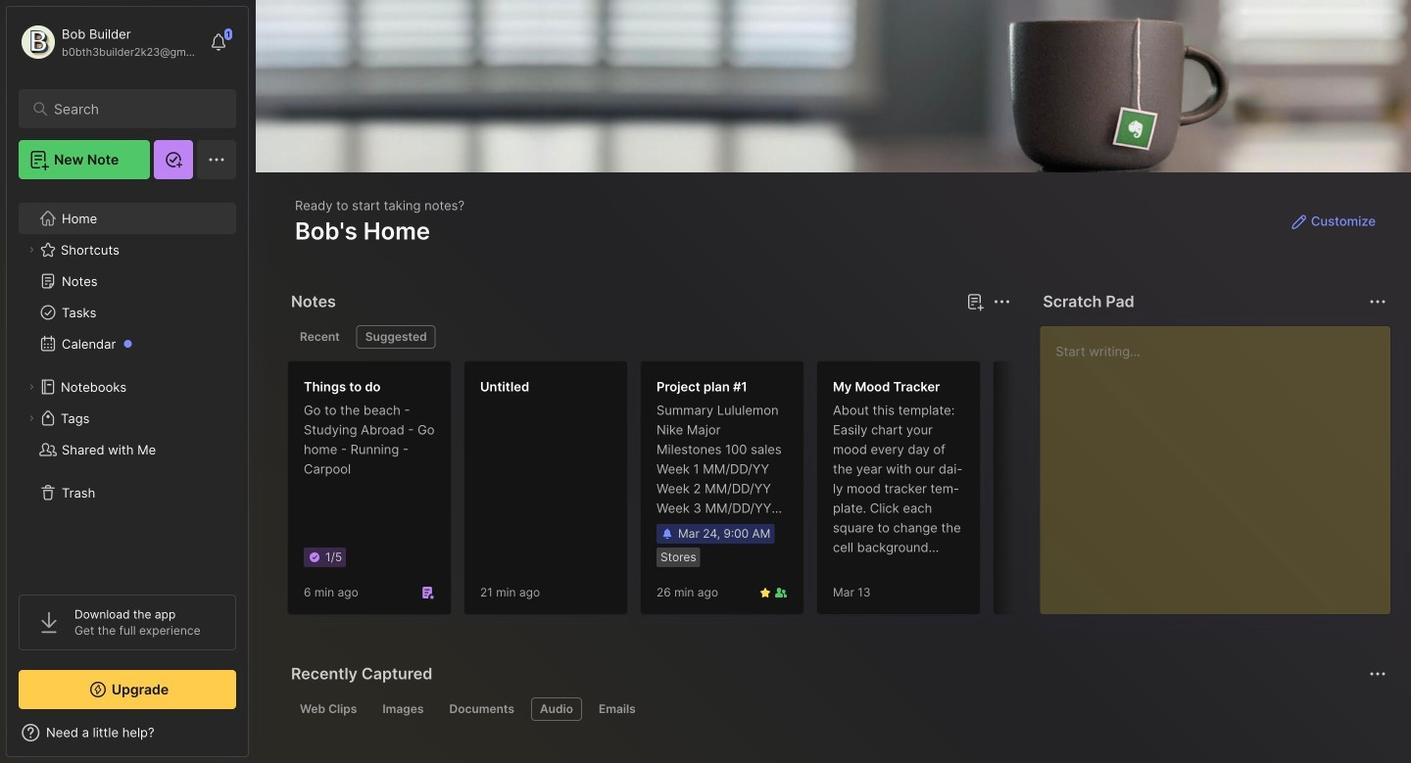 Task type: vqa. For each thing, say whether or not it's contained in the screenshot.
Add filters icon on the left of page
no



Task type: locate. For each thing, give the bounding box(es) containing it.
WHAT'S NEW field
[[7, 717, 248, 749]]

0 horizontal spatial more actions field
[[988, 288, 1016, 316]]

0 vertical spatial tab list
[[291, 325, 1008, 349]]

Start writing… text field
[[1056, 326, 1390, 599]]

1 vertical spatial tab list
[[291, 698, 1384, 721]]

More actions field
[[988, 288, 1016, 316], [1364, 288, 1392, 316]]

expand tags image
[[25, 413, 37, 424]]

2 more actions field from the left
[[1364, 288, 1392, 316]]

tab list
[[291, 325, 1008, 349], [291, 698, 1384, 721]]

tab
[[291, 325, 349, 349], [356, 325, 436, 349], [291, 698, 366, 721], [374, 698, 433, 721], [440, 698, 523, 721], [531, 698, 582, 721], [590, 698, 645, 721]]

None search field
[[54, 97, 210, 121]]

Account field
[[19, 23, 200, 62]]

1 more actions field from the left
[[988, 288, 1016, 316]]

row group
[[287, 361, 1169, 627]]

tree
[[7, 191, 248, 577]]

more actions image
[[990, 290, 1014, 314]]

1 horizontal spatial more actions field
[[1364, 288, 1392, 316]]

more actions image
[[1366, 290, 1390, 314]]

2 tab list from the top
[[291, 698, 1384, 721]]



Task type: describe. For each thing, give the bounding box(es) containing it.
1 tab list from the top
[[291, 325, 1008, 349]]

expand notebooks image
[[25, 381, 37, 393]]

tree inside the main element
[[7, 191, 248, 577]]

Search text field
[[54, 100, 210, 119]]

main element
[[0, 0, 255, 763]]

none search field inside the main element
[[54, 97, 210, 121]]

click to collapse image
[[247, 727, 262, 751]]



